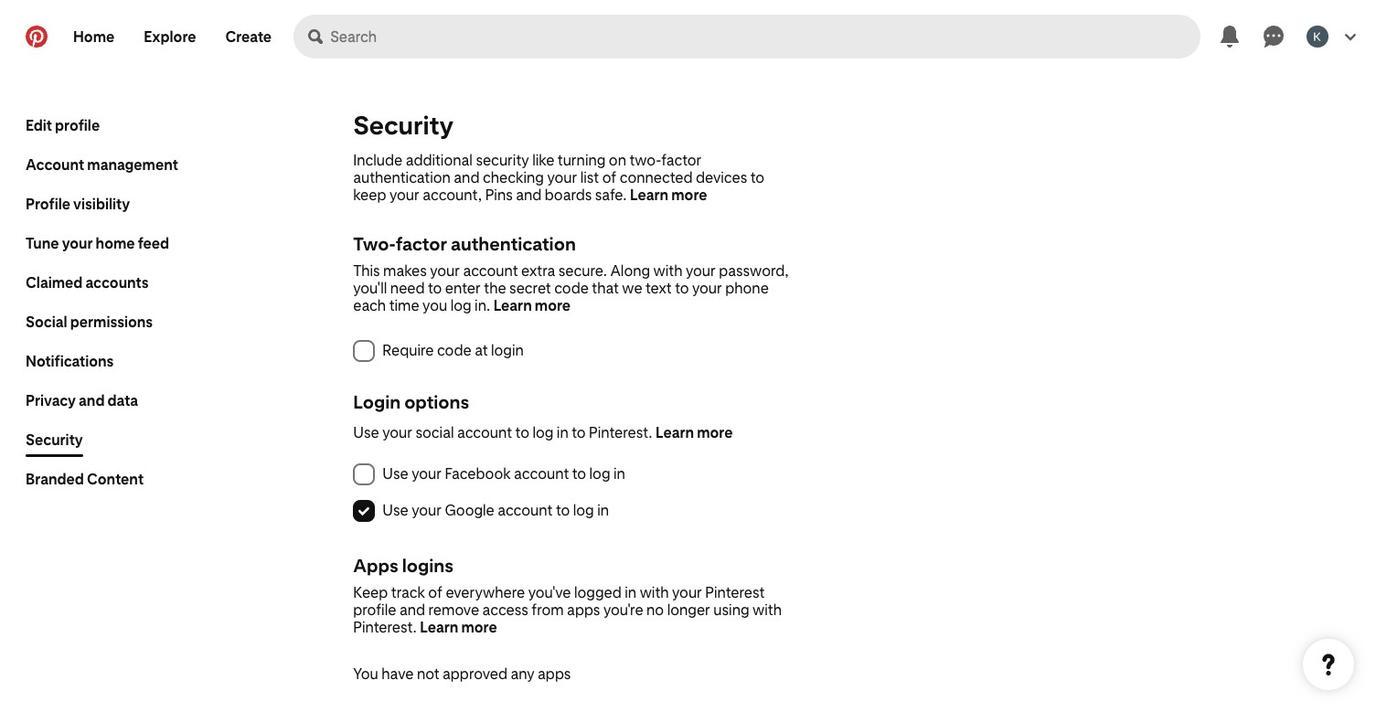 Task type: describe. For each thing, give the bounding box(es) containing it.
safe.
[[595, 187, 627, 204]]

branded
[[26, 471, 84, 489]]

Search text field
[[330, 15, 1201, 59]]

keep
[[353, 187, 387, 204]]

login
[[491, 342, 524, 360]]

more for two-
[[672, 187, 708, 204]]

your inside tune your home feed 'link'
[[62, 235, 93, 253]]

account
[[26, 156, 84, 174]]

claimed accounts link
[[18, 267, 156, 299]]

tune your home feed link
[[18, 228, 177, 260]]

pinterest. inside the keep track of everywhere you've logged in with your pinterest profile and remove access from apps you're no longer using with pinterest.
[[353, 619, 417, 637]]

with for apps logins
[[640, 585, 669, 602]]

feed
[[138, 235, 169, 253]]

profile inside list
[[55, 117, 100, 134]]

more for in
[[462, 619, 497, 637]]

account for your
[[463, 263, 518, 280]]

pinterest
[[706, 585, 765, 602]]

use for use your social account to log in to pinterest. learn more
[[353, 425, 379, 442]]

security inside "security" link
[[26, 432, 83, 449]]

enter
[[445, 280, 481, 297]]

apps inside the keep track of everywhere you've logged in with your pinterest profile and remove access from apps you're no longer using with pinterest.
[[567, 602, 601, 619]]

authentication inside include additional security like turning on two-factor authentication and checking your list of connected devices to keep your account, pins and boards safe.
[[353, 169, 451, 187]]

secret
[[510, 280, 551, 297]]

and inside 'link'
[[79, 392, 105, 410]]

account,
[[423, 187, 482, 204]]

that
[[592, 280, 619, 297]]

1 horizontal spatial pinterest.
[[589, 425, 653, 442]]

create link
[[211, 15, 286, 59]]

account management link
[[18, 149, 186, 181]]

two-
[[353, 233, 396, 255]]

create
[[225, 28, 272, 45]]

factor inside include additional security like turning on two-factor authentication and checking your list of connected devices to keep your account, pins and boards safe.
[[662, 152, 702, 169]]

claimed accounts
[[26, 274, 149, 292]]

home
[[73, 28, 115, 45]]

visibility
[[73, 196, 130, 213]]

management
[[87, 156, 178, 174]]

security link
[[18, 425, 90, 457]]

approved
[[443, 666, 508, 683]]

learn for logged
[[420, 619, 459, 637]]

you'll
[[353, 280, 387, 297]]

access
[[483, 602, 529, 619]]

include
[[353, 152, 403, 169]]

tune
[[26, 235, 59, 253]]

accounts
[[86, 274, 149, 292]]

social permissions
[[26, 314, 153, 331]]

longer
[[668, 602, 711, 619]]

with for two-factor authentication
[[654, 263, 683, 280]]

0 vertical spatial learn more
[[630, 187, 708, 204]]

0 horizontal spatial factor
[[396, 233, 448, 255]]

secure.
[[559, 263, 608, 280]]

data
[[108, 392, 138, 410]]

in for use your google account to log in
[[598, 502, 609, 520]]

privacy and data link
[[18, 385, 146, 417]]

log for social
[[533, 425, 554, 442]]

this
[[353, 263, 380, 280]]

notifications link
[[18, 346, 121, 378]]

social
[[416, 425, 454, 442]]

two-factor authentication
[[353, 233, 576, 255]]

everywhere
[[446, 585, 525, 602]]

learn more link for secure.
[[494, 297, 571, 315]]

your down 'login options'
[[383, 425, 413, 442]]

permissions
[[70, 314, 153, 331]]

your left phone
[[693, 280, 723, 297]]

you
[[423, 297, 448, 315]]

checking
[[483, 169, 544, 187]]

1 vertical spatial apps
[[538, 666, 571, 683]]

learn more for apps logins
[[420, 619, 497, 637]]

your right keep
[[390, 187, 420, 204]]

text
[[646, 280, 672, 297]]

password,
[[719, 263, 789, 280]]

and left pins
[[454, 169, 480, 187]]

code inside this makes your account extra secure. along with your password, you'll need to enter the secret code that we text to your phone each time you log in.
[[555, 280, 589, 297]]

use your social account to log in to pinterest. learn more
[[353, 425, 733, 442]]

need
[[391, 280, 425, 297]]

and inside the keep track of everywhere you've logged in with your pinterest profile and remove access from apps you're no longer using with pinterest.
[[400, 602, 426, 619]]

in.
[[475, 297, 491, 315]]

and right pins
[[516, 187, 542, 204]]

devices
[[696, 169, 748, 187]]

you
[[353, 666, 379, 683]]

from
[[532, 602, 564, 619]]

use for use your facebook account to log in
[[383, 466, 409, 483]]

have
[[382, 666, 414, 683]]

profile visibility link
[[18, 188, 137, 220]]

connected
[[620, 169, 693, 187]]

extra
[[522, 263, 556, 280]]

you're
[[604, 602, 644, 619]]

require
[[383, 342, 434, 360]]

each
[[353, 297, 386, 315]]

pins
[[485, 187, 513, 204]]

search icon image
[[308, 29, 323, 44]]

home
[[96, 235, 135, 253]]

facebook
[[445, 466, 511, 483]]

security
[[476, 152, 529, 169]]

along
[[611, 263, 651, 280]]

0 vertical spatial security
[[353, 110, 454, 141]]

logged
[[575, 585, 622, 602]]

logins
[[402, 555, 454, 577]]



Task type: locate. For each thing, give the bounding box(es) containing it.
your left google on the bottom of page
[[412, 502, 442, 520]]

0 horizontal spatial security
[[26, 432, 83, 449]]

account
[[463, 263, 518, 280], [457, 425, 512, 442], [514, 466, 569, 483], [498, 502, 553, 520]]

account inside this makes your account extra secure. along with your password, you'll need to enter the secret code that we text to your phone each time you log in.
[[463, 263, 518, 280]]

of right track
[[428, 585, 443, 602]]

0 horizontal spatial pinterest.
[[353, 619, 417, 637]]

1 vertical spatial factor
[[396, 233, 448, 255]]

notifications
[[26, 353, 114, 371]]

learn more link for on
[[630, 187, 708, 204]]

0 vertical spatial pinterest.
[[589, 425, 653, 442]]

branded content
[[26, 471, 144, 489]]

1 vertical spatial of
[[428, 585, 443, 602]]

1 horizontal spatial factor
[[662, 152, 702, 169]]

learn more down everywhere
[[420, 619, 497, 637]]

account down use your facebook account to log in
[[498, 502, 553, 520]]

remove
[[429, 602, 479, 619]]

code
[[555, 280, 589, 297], [437, 342, 472, 360]]

account up facebook
[[457, 425, 512, 442]]

in for use your facebook account to log in
[[614, 466, 626, 483]]

in for use your social account to log in to pinterest. learn more
[[557, 425, 569, 442]]

log up the logged
[[573, 502, 594, 520]]

use your google account to log in
[[383, 502, 609, 520]]

of inside the keep track of everywhere you've logged in with your pinterest profile and remove access from apps you're no longer using with pinterest.
[[428, 585, 443, 602]]

time
[[389, 297, 420, 315]]

keep track of everywhere you've logged in with your pinterest profile and remove access from apps you're no longer using with pinterest.
[[353, 585, 782, 637]]

account for social
[[457, 425, 512, 442]]

with
[[654, 263, 683, 280], [640, 585, 669, 602], [753, 602, 782, 619]]

learn more down extra
[[494, 297, 571, 315]]

pinterest.
[[589, 425, 653, 442], [353, 619, 417, 637]]

on
[[609, 152, 627, 169]]

account for google
[[498, 502, 553, 520]]

and left data
[[79, 392, 105, 410]]

with right using at the right of page
[[753, 602, 782, 619]]

and left remove
[[400, 602, 426, 619]]

learn for secure.
[[494, 297, 532, 315]]

this makes your account extra secure. along with your password, you'll need to enter the secret code that we text to your phone each time you log in.
[[353, 263, 789, 315]]

login options
[[353, 392, 470, 414]]

learn
[[630, 187, 669, 204], [494, 297, 532, 315], [656, 425, 695, 442], [420, 619, 459, 637]]

profile down apps
[[353, 602, 397, 619]]

profile
[[55, 117, 100, 134], [353, 602, 397, 619]]

use your facebook account to log in
[[383, 466, 626, 483]]

security up include
[[353, 110, 454, 141]]

log for facebook
[[590, 466, 611, 483]]

in left no
[[625, 585, 637, 602]]

learn for on
[[630, 187, 669, 204]]

login
[[353, 392, 401, 414]]

0 horizontal spatial of
[[428, 585, 443, 602]]

to inside include additional security like turning on two-factor authentication and checking your list of connected devices to keep your account, pins and boards safe.
[[751, 169, 765, 187]]

log up use your facebook account to log in
[[533, 425, 554, 442]]

code left 'that' at the left top of page
[[555, 280, 589, 297]]

in down the use your social account to log in to pinterest. learn more
[[614, 466, 626, 483]]

kendall parks image
[[1307, 26, 1329, 48]]

your inside the keep track of everywhere you've logged in with your pinterest profile and remove access from apps you're no longer using with pinterest.
[[672, 585, 703, 602]]

2 vertical spatial use
[[383, 502, 409, 520]]

learn more for two-factor authentication
[[494, 297, 571, 315]]

authentication up two-
[[353, 169, 451, 187]]

account management
[[26, 156, 178, 174]]

apps logins
[[353, 555, 454, 577]]

phone
[[726, 280, 769, 297]]

1 vertical spatial profile
[[353, 602, 397, 619]]

0 horizontal spatial code
[[437, 342, 472, 360]]

2 vertical spatial learn more
[[420, 619, 497, 637]]

1 vertical spatial authentication
[[451, 233, 576, 255]]

1 horizontal spatial profile
[[353, 602, 397, 619]]

profile right the "edit"
[[55, 117, 100, 134]]

we
[[622, 280, 643, 297]]

more for along
[[535, 297, 571, 315]]

google
[[445, 502, 495, 520]]

list
[[18, 110, 201, 503]]

1 vertical spatial use
[[383, 466, 409, 483]]

track
[[391, 585, 425, 602]]

in inside the keep track of everywhere you've logged in with your pinterest profile and remove access from apps you're no longer using with pinterest.
[[625, 585, 637, 602]]

0 vertical spatial profile
[[55, 117, 100, 134]]

your
[[547, 169, 577, 187], [390, 187, 420, 204], [62, 235, 93, 253], [430, 263, 460, 280], [686, 263, 716, 280], [693, 280, 723, 297], [383, 425, 413, 442], [412, 466, 442, 483], [412, 502, 442, 520], [672, 585, 703, 602]]

your right text
[[686, 263, 716, 280]]

social
[[26, 314, 67, 331]]

using
[[714, 602, 750, 619]]

account for facebook
[[514, 466, 569, 483]]

use down 'login options'
[[383, 466, 409, 483]]

code left at
[[437, 342, 472, 360]]

0 vertical spatial of
[[603, 169, 617, 187]]

log for google
[[573, 502, 594, 520]]

learn more link for logged
[[420, 619, 497, 637]]

of
[[603, 169, 617, 187], [428, 585, 443, 602]]

1 vertical spatial code
[[437, 342, 472, 360]]

branded content link
[[18, 464, 151, 496]]

options
[[405, 392, 470, 414]]

in up use your facebook account to log in
[[557, 425, 569, 442]]

social permissions link
[[18, 306, 160, 339]]

makes
[[383, 263, 427, 280]]

claimed
[[26, 274, 83, 292]]

two-
[[630, 152, 662, 169]]

edit profile link
[[18, 110, 107, 142]]

with right the logged
[[640, 585, 669, 602]]

1 vertical spatial security
[[26, 432, 83, 449]]

additional
[[406, 152, 473, 169]]

log down the use your social account to log in to pinterest. learn more
[[590, 466, 611, 483]]

0 vertical spatial authentication
[[353, 169, 451, 187]]

not
[[417, 666, 440, 683]]

tune your home feed
[[26, 235, 169, 253]]

home link
[[59, 15, 129, 59]]

learn more down two-
[[630, 187, 708, 204]]

profile visibility
[[26, 196, 130, 213]]

1 horizontal spatial of
[[603, 169, 617, 187]]

include additional security like turning on two-factor authentication and checking your list of connected devices to keep your account, pins and boards safe.
[[353, 152, 765, 204]]

no
[[647, 602, 664, 619]]

0 vertical spatial use
[[353, 425, 379, 442]]

with inside this makes your account extra secure. along with your password, you'll need to enter the secret code that we text to your phone each time you log in.
[[654, 263, 683, 280]]

content
[[87, 471, 144, 489]]

profile
[[26, 196, 70, 213]]

0 horizontal spatial authentication
[[353, 169, 451, 187]]

with right along
[[654, 263, 683, 280]]

use for use your google account to log in
[[383, 502, 409, 520]]

account down the use your social account to log in to pinterest. learn more
[[514, 466, 569, 483]]

privacy and data
[[26, 392, 138, 410]]

you've
[[528, 585, 571, 602]]

learn more
[[630, 187, 708, 204], [494, 297, 571, 315], [420, 619, 497, 637]]

factor right on
[[662, 152, 702, 169]]

the
[[484, 280, 507, 297]]

in for keep track of everywhere you've logged in with your pinterest profile and remove access from apps you're no longer using with pinterest.
[[625, 585, 637, 602]]

log left in.
[[451, 297, 472, 315]]

your right tune at the left
[[62, 235, 93, 253]]

your left list
[[547, 169, 577, 187]]

1 horizontal spatial security
[[353, 110, 454, 141]]

of inside include additional security like turning on two-factor authentication and checking your list of connected devices to keep your account, pins and boards safe.
[[603, 169, 617, 187]]

edit profile
[[26, 117, 100, 134]]

0 vertical spatial code
[[555, 280, 589, 297]]

your down the social
[[412, 466, 442, 483]]

use down login
[[353, 425, 379, 442]]

list containing edit profile
[[18, 110, 201, 503]]

use up apps logins
[[383, 502, 409, 520]]

explore
[[144, 28, 196, 45]]

privacy
[[26, 392, 76, 410]]

of right list
[[603, 169, 617, 187]]

require code at login
[[383, 342, 524, 360]]

in
[[557, 425, 569, 442], [614, 466, 626, 483], [598, 502, 609, 520], [625, 585, 637, 602]]

apps
[[353, 555, 399, 577]]

log inside this makes your account extra secure. along with your password, you'll need to enter the secret code that we text to your phone each time you log in.
[[451, 297, 472, 315]]

security up branded
[[26, 432, 83, 449]]

0 horizontal spatial profile
[[55, 117, 100, 134]]

your right no
[[672, 585, 703, 602]]

in up the logged
[[598, 502, 609, 520]]

apps right from
[[567, 602, 601, 619]]

1 vertical spatial pinterest.
[[353, 619, 417, 637]]

1 vertical spatial learn more
[[494, 297, 571, 315]]

list
[[581, 169, 599, 187]]

0 vertical spatial factor
[[662, 152, 702, 169]]

1 horizontal spatial code
[[555, 280, 589, 297]]

1 horizontal spatial authentication
[[451, 233, 576, 255]]

edit
[[26, 117, 52, 134]]

factor up makes
[[396, 233, 448, 255]]

your down two-factor authentication
[[430, 263, 460, 280]]

0 vertical spatial apps
[[567, 602, 601, 619]]

authentication up extra
[[451, 233, 576, 255]]

you have not approved any apps
[[353, 666, 571, 683]]

turning
[[558, 152, 606, 169]]

boards
[[545, 187, 592, 204]]

apps right the any
[[538, 666, 571, 683]]

security
[[353, 110, 454, 141], [26, 432, 83, 449]]

account up in.
[[463, 263, 518, 280]]

log
[[451, 297, 472, 315], [533, 425, 554, 442], [590, 466, 611, 483], [573, 502, 594, 520]]

profile inside the keep track of everywhere you've logged in with your pinterest profile and remove access from apps you're no longer using with pinterest.
[[353, 602, 397, 619]]



Task type: vqa. For each thing, say whether or not it's contained in the screenshot.
1st <3 image from the top of the page
no



